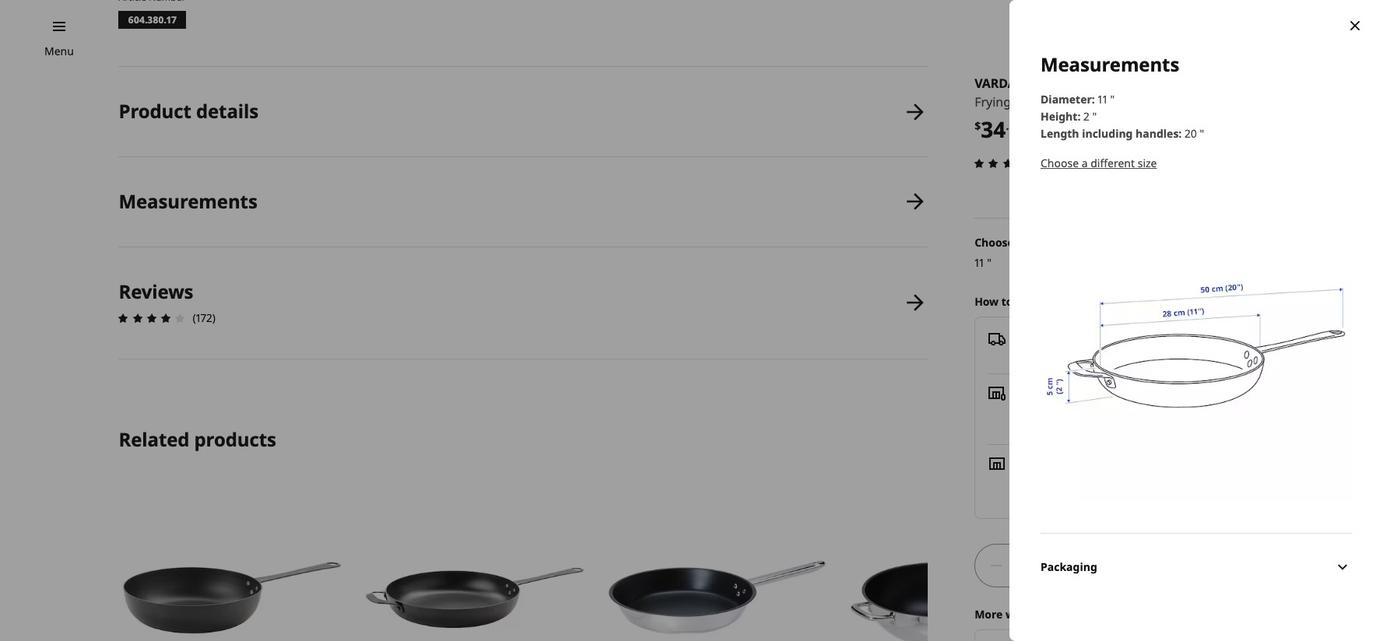 Task type: describe. For each thing, give the bounding box(es) containing it.
28216
[[1081, 331, 1112, 345]]

(172) button
[[970, 154, 1072, 173]]

for
[[1128, 401, 1143, 416]]

size inside button
[[1138, 156, 1157, 170]]

frying
[[975, 94, 1011, 111]]

up inside currently unavailable for pick up at charlotte, nc see additional pick-up points at checkout
[[1169, 401, 1184, 416]]

(172) inside button
[[1049, 155, 1072, 170]]

get
[[1016, 294, 1034, 309]]

measurements inside button
[[119, 188, 257, 214]]

out of stock at
[[1016, 472, 1094, 487]]

ikea 365+ frying pan, stainless steel/non-stick coating, 11 " image
[[604, 485, 831, 641]]

pick up
[[1016, 384, 1056, 399]]

choose a different size button
[[1041, 155, 1157, 172]]

out
[[1016, 472, 1035, 487]]

0 vertical spatial pick
[[1016, 384, 1039, 399]]

28216 available
[[1035, 331, 1112, 363]]

store
[[1283, 294, 1309, 309]]

vardagen
[[975, 75, 1042, 92]]

pay
[[1050, 607, 1070, 622]]

more
[[975, 607, 1003, 622]]

vardagen frying pan, carbon steel, 9 " image
[[119, 485, 346, 641]]

points
[[1132, 419, 1164, 433]]

ikea 365+ wok, stainless steel/non-stick coating, 13 " image
[[847, 485, 1074, 641]]

1 horizontal spatial to
[[1036, 607, 1048, 622]]

$
[[975, 118, 981, 133]]

change store
[[1241, 294, 1309, 309]]

0 horizontal spatial :
[[1078, 109, 1081, 124]]

2
[[1084, 109, 1090, 124]]

additional
[[1037, 419, 1088, 433]]

measurements inside dialog
[[1041, 52, 1180, 77]]

details
[[196, 98, 259, 124]]

height
[[1041, 109, 1078, 124]]

different
[[1091, 156, 1135, 170]]

diameter
[[1041, 92, 1092, 107]]

how
[[975, 294, 999, 309]]

2 horizontal spatial :
[[1179, 126, 1182, 141]]

Quantity input value text field
[[1012, 544, 1033, 587]]

stock
[[1051, 472, 1078, 487]]

change
[[1241, 294, 1280, 309]]

more ways to pay
[[975, 607, 1070, 622]]

menu
[[44, 44, 74, 58]]

vardagen frying pan, carbon steel, $ 34 . 99
[[975, 75, 1122, 144]]

1 vertical spatial (172)
[[193, 311, 216, 325]]

measurements heading
[[119, 188, 257, 214]]

available
[[1035, 348, 1081, 363]]

ways
[[1006, 607, 1033, 622]]

nc
[[1253, 401, 1268, 416]]

product details heading
[[119, 98, 259, 124]]

604.380.17
[[128, 13, 176, 27]]

choose for choose a different size
[[1041, 156, 1079, 170]]

1 horizontal spatial :
[[1092, 92, 1095, 107]]

0 horizontal spatial vardagen frying pan, carbon steel, 11 " image
[[361, 485, 588, 641]]

up
[[1115, 419, 1129, 433]]

a
[[1082, 156, 1088, 170]]

measurements button
[[119, 157, 928, 247]]

charlotte,
[[1199, 401, 1250, 416]]

of
[[1038, 472, 1048, 487]]

" inside the 'choose size 11 "'
[[987, 255, 992, 270]]

0 vertical spatial up
[[1041, 384, 1056, 399]]

unavailable
[[1066, 401, 1125, 416]]

" up including at the top
[[1110, 92, 1115, 107]]



Task type: locate. For each thing, give the bounding box(es) containing it.
(172)
[[1049, 155, 1072, 170], [193, 311, 216, 325]]

0 vertical spatial 11
[[1098, 92, 1108, 107]]

choose
[[1041, 156, 1079, 170], [975, 235, 1014, 250]]

1 vertical spatial size
[[1017, 235, 1038, 250]]

choose up the how
[[975, 235, 1014, 250]]

11 for diameter
[[1098, 92, 1108, 107]]

1 vertical spatial :
[[1078, 109, 1081, 124]]

0 horizontal spatial 11
[[975, 255, 984, 270]]

vardagen frying pan, carbon steel, 11 " image
[[1041, 191, 1352, 502], [361, 485, 588, 641]]

up
[[1041, 384, 1056, 399], [1169, 401, 1184, 416]]

how to get it
[[975, 294, 1044, 309]]

size
[[1138, 156, 1157, 170], [1017, 235, 1038, 250]]

change store button
[[1241, 293, 1309, 310]]

"
[[1110, 92, 1115, 107], [1092, 109, 1097, 124], [1200, 126, 1204, 141], [987, 255, 992, 270]]

34
[[981, 115, 1006, 144]]

size up get
[[1017, 235, 1038, 250]]

choose left a
[[1041, 156, 1079, 170]]

: right carbon
[[1092, 92, 1095, 107]]

out of stock at charlotte, nc group
[[1016, 472, 1162, 487]]

choose size 11 "
[[975, 235, 1038, 270]]

list containing product details
[[114, 67, 928, 360]]

:
[[1092, 92, 1095, 107], [1078, 109, 1081, 124], [1179, 126, 1182, 141]]

pan,
[[1014, 94, 1040, 111]]

1 vertical spatial to
[[1036, 607, 1048, 622]]

up up checkout
[[1169, 401, 1184, 416]]

checkout
[[1179, 419, 1226, 433]]

review: 3.8 out of 5 stars. total reviews: 172 image down reviews
[[114, 309, 190, 328]]

1 horizontal spatial choose
[[1041, 156, 1079, 170]]

measurements
[[1041, 52, 1180, 77], [119, 188, 257, 214]]

to
[[1002, 294, 1013, 309], [1036, 607, 1048, 622]]

.
[[1006, 118, 1009, 133]]

reviews
[[119, 279, 193, 304]]

length
[[1041, 126, 1079, 141]]

review: 3.8 out of 5 stars. total reviews: 172 image
[[970, 154, 1046, 173], [114, 309, 190, 328]]

0 vertical spatial choose
[[1041, 156, 1079, 170]]

1 vertical spatial pick
[[1146, 401, 1166, 416]]

1 horizontal spatial size
[[1138, 156, 1157, 170]]

currently unavailable for pick up at charlotte, nc see additional pick-up points at checkout
[[1016, 401, 1268, 433]]

review: 3.8 out of 5 stars. total reviews: 172 image inside (172) button
[[970, 154, 1046, 173]]

(172) left a
[[1049, 155, 1072, 170]]

1 horizontal spatial up
[[1169, 401, 1184, 416]]

products
[[194, 427, 276, 452]]

1 vertical spatial review: 3.8 out of 5 stars. total reviews: 172 image
[[114, 309, 190, 328]]

11 inside diameter : 11 " height : 2 " length including handles : 20 "
[[1098, 92, 1108, 107]]

choose inside the 'choose size 11 "'
[[975, 235, 1014, 250]]

99
[[1009, 118, 1022, 133]]

1 vertical spatial up
[[1169, 401, 1184, 416]]

at
[[1186, 401, 1196, 416], [1166, 419, 1176, 433], [1081, 472, 1091, 487]]

11
[[1098, 92, 1108, 107], [975, 255, 984, 270]]

menu button
[[44, 43, 74, 60]]

size inside the 'choose size 11 "'
[[1017, 235, 1038, 250]]

vardagen frying pan, carbon steel, 11 " image inside measurements dialog
[[1041, 191, 1352, 502]]

0 horizontal spatial to
[[1002, 294, 1013, 309]]

1 vertical spatial at
[[1166, 419, 1176, 433]]

0 vertical spatial to
[[1002, 294, 1013, 309]]

choose for choose size 11 "
[[975, 235, 1014, 250]]

product details button
[[119, 67, 928, 157]]

11 inside the 'choose size 11 "'
[[975, 255, 984, 270]]

0 horizontal spatial pick
[[1016, 384, 1039, 399]]

to left pay
[[1036, 607, 1048, 622]]

0 horizontal spatial measurements
[[119, 188, 257, 214]]

: left 2
[[1078, 109, 1081, 124]]

handles
[[1136, 126, 1179, 141]]

see
[[1016, 419, 1034, 433]]

packaging
[[1041, 560, 1097, 575]]

0 horizontal spatial (172)
[[193, 311, 216, 325]]

at right points
[[1166, 419, 1176, 433]]

related
[[119, 427, 189, 452]]

packaging button
[[1041, 533, 1352, 602]]

" right 2
[[1092, 109, 1097, 124]]

product details
[[119, 98, 259, 124]]

list
[[114, 67, 928, 360]]

measurements dialog
[[1010, 0, 1383, 641]]

carbon
[[1043, 94, 1084, 111]]

: left the "20"
[[1179, 126, 1182, 141]]

0 vertical spatial :
[[1092, 92, 1095, 107]]

currently unavailable for pick up at charlotte, nc group
[[1016, 401, 1268, 416]]

2 vertical spatial at
[[1081, 472, 1091, 487]]

0 horizontal spatial choose
[[975, 235, 1014, 250]]

1 vertical spatial measurements
[[119, 188, 257, 214]]

1 horizontal spatial at
[[1166, 419, 1176, 433]]

0 horizontal spatial size
[[1017, 235, 1038, 250]]

currently
[[1016, 401, 1064, 416]]

2 vertical spatial :
[[1179, 126, 1182, 141]]

1 vertical spatial choose
[[975, 235, 1014, 250]]

20
[[1185, 126, 1197, 141]]

0 vertical spatial size
[[1138, 156, 1157, 170]]

11 up including at the top
[[1098, 92, 1108, 107]]

at up checkout
[[1186, 401, 1196, 416]]

including
[[1082, 126, 1133, 141]]

1 horizontal spatial measurements
[[1041, 52, 1180, 77]]

0 vertical spatial at
[[1186, 401, 1196, 416]]

choose a different size
[[1041, 156, 1157, 170]]

diameter : 11 " height : 2 " length including handles : 20 "
[[1041, 92, 1204, 141]]

size down handles
[[1138, 156, 1157, 170]]

1 horizontal spatial pick
[[1146, 401, 1166, 416]]

1 horizontal spatial (172)
[[1049, 155, 1072, 170]]

11 for choose
[[975, 255, 984, 270]]

0 vertical spatial (172)
[[1049, 155, 1072, 170]]

" right the "20"
[[1200, 126, 1204, 141]]

it
[[1036, 294, 1044, 309]]

pick
[[1016, 384, 1039, 399], [1146, 401, 1166, 416]]

1 horizontal spatial 11
[[1098, 92, 1108, 107]]

(172) down reviews
[[193, 311, 216, 325]]

pick-
[[1091, 419, 1115, 433]]

1 horizontal spatial review: 3.8 out of 5 stars. total reviews: 172 image
[[970, 154, 1046, 173]]

reviews heading
[[119, 279, 193, 304]]

1 horizontal spatial vardagen frying pan, carbon steel, 11 " image
[[1041, 191, 1352, 502]]

1 vertical spatial 11
[[975, 255, 984, 270]]

related products
[[119, 427, 276, 452]]

0 vertical spatial review: 3.8 out of 5 stars. total reviews: 172 image
[[970, 154, 1046, 173]]

product
[[119, 98, 191, 124]]

2 horizontal spatial at
[[1186, 401, 1196, 416]]

0 horizontal spatial up
[[1041, 384, 1056, 399]]

pick inside currently unavailable for pick up at charlotte, nc see additional pick-up points at checkout
[[1146, 401, 1166, 416]]

at right stock
[[1081, 472, 1091, 487]]

right image
[[1277, 338, 1296, 356]]

11 up the how
[[975, 255, 984, 270]]

pick up currently
[[1016, 384, 1039, 399]]

to left get
[[1002, 294, 1013, 309]]

0 horizontal spatial review: 3.8 out of 5 stars. total reviews: 172 image
[[114, 309, 190, 328]]

0 horizontal spatial at
[[1081, 472, 1091, 487]]

up up currently
[[1041, 384, 1056, 399]]

charlotte, nc button
[[1199, 401, 1268, 416]]

" up the how
[[987, 255, 992, 270]]

review: 3.8 out of 5 stars. total reviews: 172 image down 34
[[970, 154, 1046, 173]]

choose inside button
[[1041, 156, 1079, 170]]

steel,
[[1088, 94, 1119, 111]]

pick up points
[[1146, 401, 1166, 416]]

0 vertical spatial measurements
[[1041, 52, 1180, 77]]



Task type: vqa. For each thing, say whether or not it's contained in the screenshot.
bottom iii)
no



